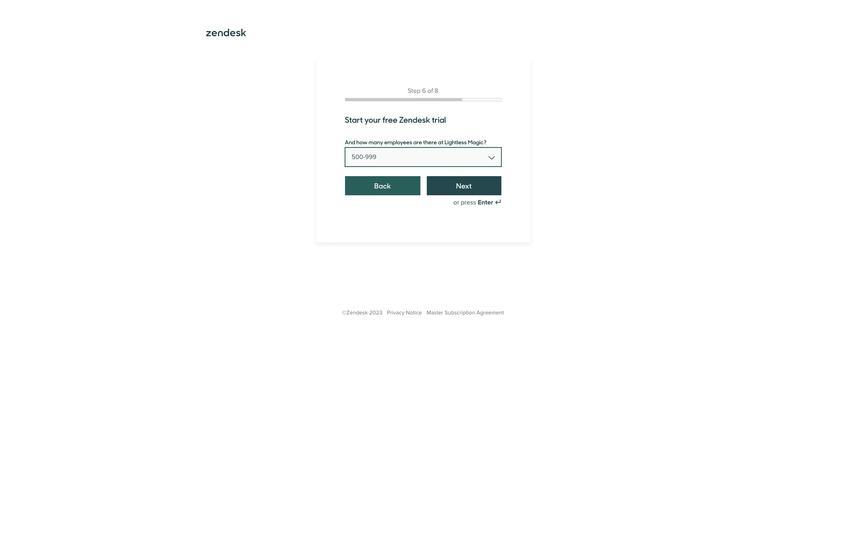 Task type: vqa. For each thing, say whether or not it's contained in the screenshot.
Notice
yes



Task type: describe. For each thing, give the bounding box(es) containing it.
there
[[423, 138, 437, 146]]

at
[[438, 138, 444, 146]]

notice
[[406, 310, 422, 316]]

many
[[369, 138, 383, 146]]

and how many employees are there at lightless magic ?
[[345, 138, 487, 146]]

enter
[[478, 199, 493, 207]]

master subscription agreement
[[427, 310, 504, 316]]

©zendesk
[[342, 310, 368, 316]]

magic
[[468, 138, 484, 146]]

6
[[422, 87, 426, 95]]

enter image
[[495, 200, 501, 206]]

back button
[[345, 176, 421, 196]]

start
[[345, 114, 363, 125]]

of
[[428, 87, 433, 95]]

8
[[435, 87, 439, 95]]

employees
[[384, 138, 412, 146]]

2023
[[369, 310, 382, 316]]

privacy
[[387, 310, 405, 316]]

subscription
[[445, 310, 475, 316]]

zendesk
[[399, 114, 430, 125]]

your
[[365, 114, 381, 125]]

master subscription agreement link
[[427, 310, 504, 316]]

?
[[484, 138, 487, 146]]

master
[[427, 310, 443, 316]]

privacy notice link
[[387, 310, 422, 316]]



Task type: locate. For each thing, give the bounding box(es) containing it.
step
[[408, 87, 421, 95]]

next
[[456, 181, 472, 191]]

trial
[[432, 114, 446, 125]]

or press enter
[[454, 199, 493, 207]]

next button
[[427, 176, 501, 196]]

back
[[374, 181, 391, 191]]

step 6 of 8
[[408, 87, 439, 95]]

zendesk image
[[206, 29, 246, 36]]

free
[[383, 114, 398, 125]]

©zendesk 2023 link
[[342, 310, 382, 316]]

privacy notice
[[387, 310, 422, 316]]

lightless
[[445, 138, 467, 146]]

start your free zendesk trial
[[345, 114, 446, 125]]

agreement
[[477, 310, 504, 316]]

©zendesk 2023
[[342, 310, 382, 316]]

or
[[454, 199, 459, 207]]

and
[[345, 138, 355, 146]]

press
[[461, 199, 476, 207]]

are
[[413, 138, 422, 146]]

how
[[356, 138, 368, 146]]



